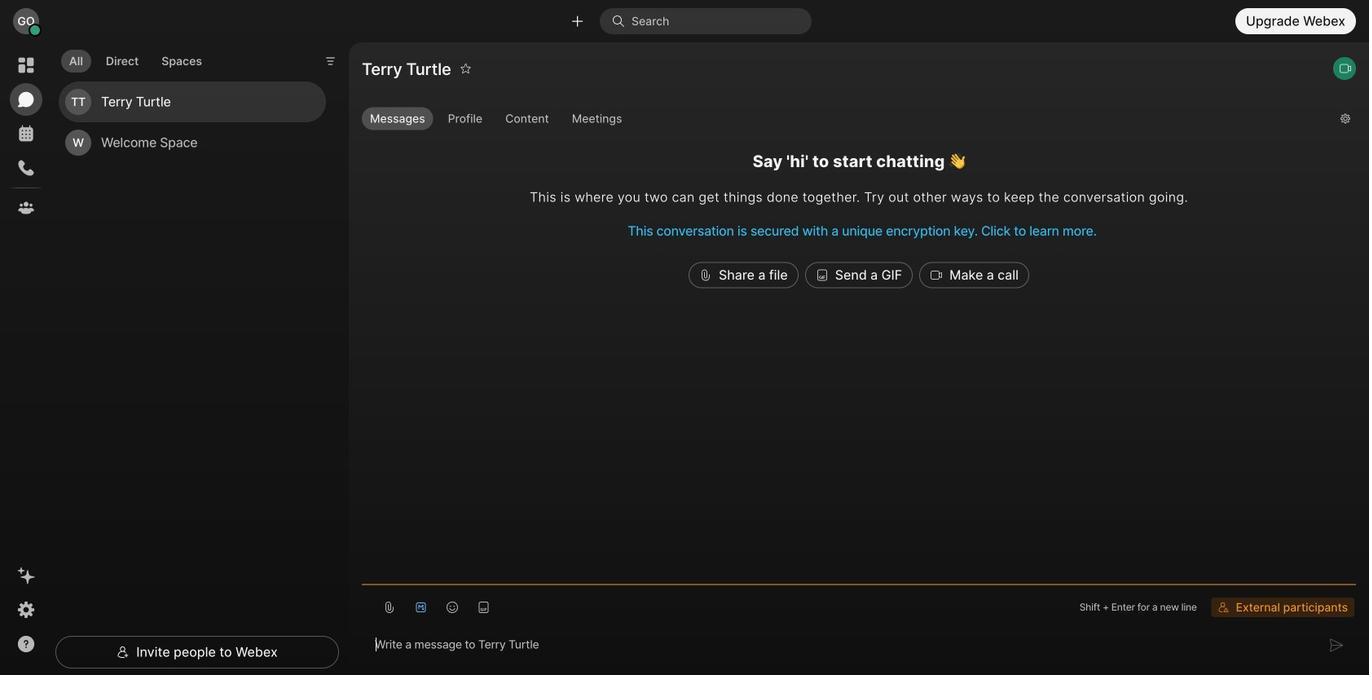 Task type: describe. For each thing, give the bounding box(es) containing it.
terry turtle list item
[[59, 81, 326, 122]]

welcome space list item
[[59, 122, 326, 163]]

message composer toolbar element
[[362, 585, 1357, 623]]



Task type: locate. For each thing, give the bounding box(es) containing it.
group
[[362, 107, 1328, 134]]

tab list
[[57, 40, 214, 77]]

navigation
[[0, 42, 52, 675]]

webex tab list
[[10, 49, 42, 224]]



Task type: vqa. For each thing, say whether or not it's contained in the screenshot.
test space 'list item'
no



